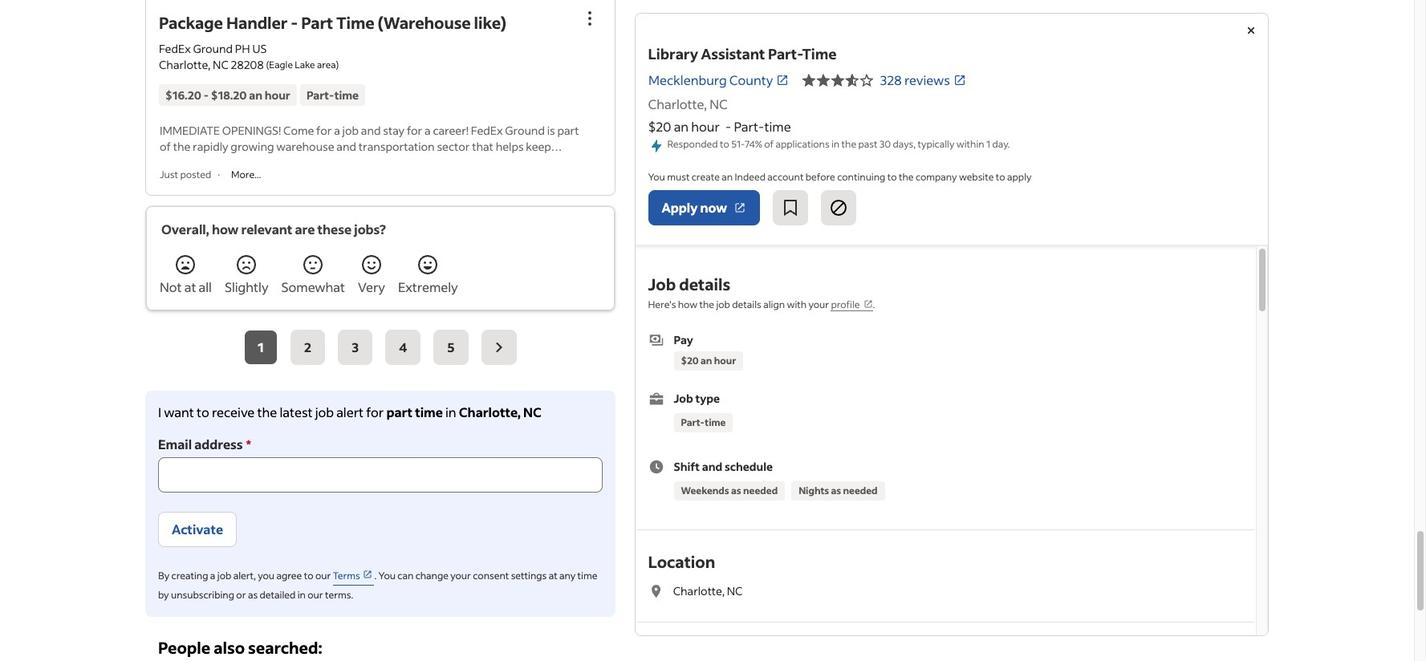 Task type: vqa. For each thing, say whether or not it's contained in the screenshot.
help icon
no



Task type: locate. For each thing, give the bounding box(es) containing it.
needed right nights
[[844, 485, 878, 497]]

package
[[159, 12, 223, 33]]

hour up type
[[715, 355, 737, 367]]

sector
[[437, 138, 470, 154]]

at left all
[[184, 278, 196, 295]]

1 horizontal spatial -
[[291, 12, 298, 33]]

charlotte, nc for location
[[674, 584, 743, 599]]

as for weekends
[[732, 485, 742, 497]]

$20 for $20 an hour - part-time
[[649, 118, 672, 135]]

part- down job type
[[681, 417, 705, 429]]

job
[[342, 122, 359, 138], [717, 299, 731, 311], [315, 403, 334, 420], [217, 570, 231, 582]]

or
[[236, 589, 246, 601]]

lake
[[295, 58, 315, 70]]

at left any
[[549, 570, 558, 582]]

the left company
[[899, 171, 914, 183]]

1 horizontal spatial in
[[446, 403, 456, 420]]

overall,
[[161, 220, 209, 237]]

in left "past"
[[832, 138, 840, 150]]

relevant
[[241, 220, 292, 237]]

job left alert at the left of page
[[315, 403, 334, 420]]

a left career!
[[425, 122, 431, 138]]

2 horizontal spatial -
[[726, 118, 732, 135]]

charlotte, nc down location
[[674, 584, 743, 599]]

. right terms at the bottom left of page
[[374, 570, 377, 582]]

website
[[960, 171, 994, 183]]

1 horizontal spatial a
[[334, 122, 340, 138]]

needed
[[744, 485, 778, 497], [844, 485, 878, 497]]

in down "5" link on the left of page
[[446, 403, 456, 420]]

0 horizontal spatial part-time
[[307, 87, 359, 102]]

the down immediate
[[173, 138, 190, 154]]

charlotte, nc down mecklenburg
[[649, 96, 728, 112]]

1 vertical spatial at
[[549, 570, 558, 582]]

job left type
[[674, 391, 694, 406]]

30
[[880, 138, 891, 150]]

our left terms at the bottom left of page
[[315, 570, 331, 582]]

0 vertical spatial job
[[649, 274, 676, 295]]

0 horizontal spatial time
[[336, 12, 375, 33]]

time down ')' in the left of the page
[[334, 87, 359, 102]]

somewhat
[[281, 278, 345, 295]]

apply
[[1008, 171, 1032, 183]]

to left apply
[[996, 171, 1006, 183]]

1 vertical spatial our
[[308, 589, 323, 601]]

charlotte, down next page icon
[[459, 403, 521, 420]]

job up the here's
[[649, 274, 676, 295]]

charlotte,
[[159, 57, 211, 72], [649, 96, 708, 112], [459, 403, 521, 420], [674, 584, 725, 599]]

receive
[[212, 403, 255, 420]]

indeed
[[735, 171, 766, 183]]

1 horizontal spatial time
[[803, 44, 837, 63]]

1 vertical spatial .
[[374, 570, 377, 582]]

2 link
[[290, 330, 325, 365]]

0 horizontal spatial $20
[[649, 118, 672, 135]]

1 horizontal spatial needed
[[844, 485, 878, 497]]

are
[[295, 220, 315, 237]]

time inside package handler - part time (warehouse like) fedex ground ph us charlotte, nc 28208 ( eagle lake area )
[[336, 12, 375, 33]]

library assistant part-time
[[649, 44, 837, 63]]

close job details image
[[1242, 21, 1261, 40]]

for for stay
[[407, 122, 422, 138]]

1 horizontal spatial details
[[733, 299, 762, 311]]

0 horizontal spatial ground
[[193, 41, 233, 56]]

0 horizontal spatial how
[[212, 220, 239, 237]]

0 horizontal spatial fedex
[[159, 41, 191, 56]]

not
[[160, 278, 182, 295]]

people also searched:
[[158, 638, 322, 658]]

1 left day.
[[987, 138, 991, 150]]

$20 for $20 an hour
[[681, 355, 699, 367]]

1 vertical spatial your
[[451, 570, 471, 582]]

2 of from the left
[[160, 138, 171, 154]]

time right any
[[578, 570, 598, 582]]

ground up helps
[[505, 122, 545, 138]]

part- up 'county'
[[769, 44, 803, 63]]

the
[[842, 138, 857, 150], [173, 138, 190, 154], [899, 171, 914, 183], [700, 299, 715, 311], [257, 403, 277, 420]]

save this job image
[[781, 198, 801, 218]]

0 horizontal spatial -
[[204, 87, 209, 102]]

to left '51-'
[[720, 138, 730, 150]]

ground left the ph
[[193, 41, 233, 56]]

next page image
[[489, 338, 509, 357]]

type
[[696, 391, 720, 406]]

to right agree
[[304, 570, 313, 582]]

0 horizontal spatial 1
[[258, 338, 264, 355]]

a up warehouse
[[334, 122, 340, 138]]

0 horizontal spatial as
[[248, 589, 258, 601]]

0 horizontal spatial your
[[451, 570, 471, 582]]

0 horizontal spatial you
[[379, 570, 396, 582]]

for right alert at the left of page
[[366, 403, 384, 420]]

0 vertical spatial -
[[291, 12, 298, 33]]

2 horizontal spatial for
[[407, 122, 422, 138]]

0 vertical spatial part
[[557, 122, 579, 138]]

1 left 2
[[258, 338, 264, 355]]

1 vertical spatial in
[[446, 403, 456, 420]]

needed down the schedule
[[744, 485, 778, 497]]

0 vertical spatial charlotte, nc
[[649, 96, 728, 112]]

want
[[164, 403, 194, 420]]

0 vertical spatial .
[[873, 299, 876, 311]]

you left can
[[379, 570, 396, 582]]

your right with
[[809, 299, 830, 311]]

charlotte, nc for library assistant part-time
[[649, 96, 728, 112]]

activate button
[[158, 512, 237, 547]]

1 horizontal spatial for
[[366, 403, 384, 420]]

0 vertical spatial you
[[649, 171, 666, 183]]

3 link
[[338, 330, 373, 365]]

latest
[[280, 403, 313, 420]]

settings
[[511, 570, 547, 582]]

. inside . you can change your consent settings at any time by unsubscribing or as detailed in our terms.
[[374, 570, 377, 582]]

part
[[557, 122, 579, 138], [386, 403, 413, 420]]

nc
[[213, 57, 229, 72], [710, 96, 728, 112], [523, 403, 542, 420], [727, 584, 743, 599]]

company
[[916, 171, 958, 183]]

terms.
[[325, 589, 353, 601]]

package handler - part time (warehouse like) fedex ground ph us charlotte, nc 28208 ( eagle lake area )
[[159, 12, 506, 72]]

any
[[559, 570, 576, 582]]

a up 'unsubscribing' on the left of the page
[[210, 570, 215, 582]]

1 horizontal spatial part
[[557, 122, 579, 138]]

0 horizontal spatial .
[[374, 570, 377, 582]]

1 horizontal spatial fedex
[[471, 122, 503, 138]]

0 vertical spatial time
[[336, 12, 375, 33]]

*
[[246, 435, 251, 452]]

1 horizontal spatial and
[[361, 122, 381, 138]]

1 horizontal spatial how
[[678, 299, 698, 311]]

1 vertical spatial how
[[678, 299, 698, 311]]

email address *
[[158, 435, 251, 452]]

1 vertical spatial job
[[674, 391, 694, 406]]

i
[[158, 403, 161, 420]]

details up here's how the job details align with your
[[680, 274, 731, 295]]

as inside . you can change your consent settings at any time by unsubscribing or as detailed in our terms.
[[248, 589, 258, 601]]

how down the job details
[[678, 299, 698, 311]]

0 horizontal spatial and
[[337, 138, 356, 154]]

posted
[[180, 168, 211, 180]]

transportation
[[359, 138, 435, 154]]

1 horizontal spatial at
[[549, 570, 558, 582]]

0 vertical spatial and
[[361, 122, 381, 138]]

you left must
[[649, 171, 666, 183]]

1 vertical spatial part-time
[[681, 417, 726, 429]]

jobs?
[[354, 220, 386, 237]]

your right change
[[451, 570, 471, 582]]

None email field
[[158, 457, 603, 492]]

create
[[692, 171, 720, 183]]

1 horizontal spatial ground
[[505, 122, 545, 138]]

part right is
[[557, 122, 579, 138]]

part- up 74%
[[734, 118, 765, 135]]

our inside . you can change your consent settings at any time by unsubscribing or as detailed in our terms.
[[308, 589, 323, 601]]

as
[[732, 485, 742, 497], [832, 485, 842, 497], [248, 589, 258, 601]]

creating
[[171, 570, 208, 582]]

of
[[765, 138, 774, 150], [160, 138, 171, 154]]

-
[[291, 12, 298, 33], [204, 87, 209, 102], [726, 118, 732, 135]]

charlotte, inside package handler - part time (warehouse like) fedex ground ph us charlotte, nc 28208 ( eagle lake area )
[[159, 57, 211, 72]]

in down agree
[[298, 589, 306, 601]]

2 vertical spatial and
[[703, 459, 723, 475]]

part-time
[[307, 87, 359, 102], [681, 417, 726, 429]]

address
[[194, 435, 243, 452]]

0 vertical spatial $20
[[649, 118, 672, 135]]

1 vertical spatial ground
[[505, 122, 545, 138]]

i want to receive the latest job alert for part time in charlotte, nc
[[158, 403, 542, 420]]

align
[[764, 299, 785, 311]]

0 horizontal spatial a
[[210, 570, 215, 582]]

to right 'want'
[[197, 403, 209, 420]]

must
[[668, 171, 690, 183]]

1 horizontal spatial part-time
[[681, 417, 726, 429]]

detailed
[[260, 589, 296, 601]]

fedex up the that
[[471, 122, 503, 138]]

.
[[873, 299, 876, 311], [374, 570, 377, 582]]

applications
[[776, 138, 830, 150]]

alert
[[336, 403, 364, 420]]

- left the part
[[291, 12, 298, 33]]

2 vertical spatial in
[[298, 589, 306, 601]]

1 vertical spatial you
[[379, 570, 396, 582]]

4 link
[[385, 330, 421, 365]]

as right or
[[248, 589, 258, 601]]

1 vertical spatial fedex
[[471, 122, 503, 138]]

2 needed from the left
[[844, 485, 878, 497]]

past
[[859, 138, 878, 150]]

0 horizontal spatial in
[[298, 589, 306, 601]]

part right alert at the left of page
[[386, 403, 413, 420]]

and left stay
[[361, 122, 381, 138]]

2 horizontal spatial and
[[703, 459, 723, 475]]

time
[[334, 87, 359, 102], [765, 118, 792, 135], [415, 403, 443, 420], [705, 417, 726, 429], [578, 570, 598, 582]]

- left $18.20
[[204, 87, 209, 102]]

1 vertical spatial hour
[[692, 118, 720, 135]]

terms
[[333, 570, 362, 582]]

1 horizontal spatial you
[[649, 171, 666, 183]]

5
[[447, 338, 455, 355]]

hour down eagle
[[265, 87, 290, 102]]

$20 down pay
[[681, 355, 699, 367]]

2 vertical spatial hour
[[715, 355, 737, 367]]

and up weekends
[[703, 459, 723, 475]]

continuing
[[838, 171, 886, 183]]

1 horizontal spatial of
[[765, 138, 774, 150]]

for up warehouse
[[316, 122, 332, 138]]

0 horizontal spatial of
[[160, 138, 171, 154]]

2 vertical spatial -
[[726, 118, 732, 135]]

0 vertical spatial details
[[680, 274, 731, 295]]

not interested image
[[829, 198, 849, 218]]

the left "past"
[[842, 138, 857, 150]]

1 vertical spatial $20
[[681, 355, 699, 367]]

within
[[957, 138, 985, 150]]

nights
[[799, 485, 830, 497]]

. right profile
[[873, 299, 876, 311]]

1 horizontal spatial as
[[732, 485, 742, 497]]

and right warehouse
[[337, 138, 356, 154]]

0 vertical spatial part-time
[[307, 87, 359, 102]]

1 vertical spatial part
[[386, 403, 413, 420]]

details left align
[[733, 299, 762, 311]]

library
[[649, 44, 699, 63]]

2 horizontal spatial as
[[832, 485, 842, 497]]

by
[[158, 570, 170, 582]]

for right stay
[[407, 122, 422, 138]]

0 vertical spatial fedex
[[159, 41, 191, 56]]

as right nights
[[832, 485, 842, 497]]

as down the schedule
[[732, 485, 742, 497]]

4
[[399, 338, 407, 355]]

charlotte, nc
[[649, 96, 728, 112], [674, 584, 743, 599]]

charlotte, down mecklenburg
[[649, 96, 708, 112]]

. for . you can change your consent settings at any time by unsubscribing or as detailed in our terms.
[[374, 570, 377, 582]]

1 horizontal spatial .
[[873, 299, 876, 311]]

responded
[[668, 138, 718, 150]]

0 vertical spatial your
[[809, 299, 830, 311]]

part-time down ')' in the left of the page
[[307, 87, 359, 102]]

of right 74%
[[765, 138, 774, 150]]

fedex down "package"
[[159, 41, 191, 56]]

1 vertical spatial -
[[204, 87, 209, 102]]

an right $18.20
[[249, 87, 262, 102]]

0 horizontal spatial needed
[[744, 485, 778, 497]]

now
[[701, 199, 728, 216]]

more... button
[[226, 167, 266, 181]]

time up '3.6 out of 5 stars' image
[[803, 44, 837, 63]]

days,
[[893, 138, 916, 150]]

your
[[809, 299, 830, 311], [451, 570, 471, 582]]

1 of from the left
[[765, 138, 774, 150]]

hour up "responded"
[[692, 118, 720, 135]]

by
[[158, 589, 169, 601]]

our left terms.
[[308, 589, 323, 601]]

of up just
[[160, 138, 171, 154]]

1 horizontal spatial 1
[[987, 138, 991, 150]]

shift and schedule
[[674, 459, 773, 475]]

1 vertical spatial charlotte, nc
[[674, 584, 743, 599]]

charlotte, up $16.20
[[159, 57, 211, 72]]

1 needed from the left
[[744, 485, 778, 497]]

(warehouse
[[378, 12, 471, 33]]

2 horizontal spatial in
[[832, 138, 840, 150]]

1 horizontal spatial $20
[[681, 355, 699, 367]]

time right the part
[[336, 12, 375, 33]]

$20 up "responded"
[[649, 118, 672, 135]]

0 horizontal spatial at
[[184, 278, 196, 295]]

part-time down type
[[681, 417, 726, 429]]

0 vertical spatial how
[[212, 220, 239, 237]]

how right overall,
[[212, 220, 239, 237]]

not at all
[[160, 278, 212, 295]]

0 horizontal spatial for
[[316, 122, 332, 138]]

job left stay
[[342, 122, 359, 138]]

0 vertical spatial ground
[[193, 41, 233, 56]]

1 vertical spatial time
[[803, 44, 837, 63]]

5 link
[[434, 330, 468, 365]]

time
[[336, 12, 375, 33], [803, 44, 837, 63]]

the inside immediate openings! come for a job and stay for a career! fedex ground is part of the rapidly growing warehouse and transportation sector that helps keep…
[[173, 138, 190, 154]]

- up '51-'
[[726, 118, 732, 135]]



Task type: describe. For each thing, give the bounding box(es) containing it.
328
[[881, 71, 902, 88]]

$18.20
[[211, 87, 247, 102]]

part inside immediate openings! come for a job and stay for a career! fedex ground is part of the rapidly growing warehouse and transportation sector that helps keep…
[[557, 122, 579, 138]]

all
[[199, 278, 212, 295]]

overall, how relevant are these jobs?
[[161, 220, 386, 237]]

us
[[252, 41, 267, 56]]

needed for weekends as needed
[[744, 485, 778, 497]]

assistant
[[702, 44, 766, 63]]

immediate
[[160, 122, 220, 138]]

1 horizontal spatial your
[[809, 299, 830, 311]]

0 vertical spatial in
[[832, 138, 840, 150]]

fedex inside immediate openings! come for a job and stay for a career! fedex ground is part of the rapidly growing warehouse and transportation sector that helps keep…
[[471, 122, 503, 138]]

to right continuing
[[888, 171, 897, 183]]

328 reviews
[[881, 71, 951, 88]]

rapidly
[[193, 138, 228, 154]]

job inside immediate openings! come for a job and stay for a career! fedex ground is part of the rapidly growing warehouse and transportation sector that helps keep…
[[342, 122, 359, 138]]

can
[[398, 570, 414, 582]]

(
[[266, 58, 269, 70]]

immediate openings! come for a job and stay for a career! fedex ground is part of the rapidly growing warehouse and transportation sector that helps keep…
[[160, 122, 579, 154]]

in inside . you can change your consent settings at any time by unsubscribing or as detailed in our terms.
[[298, 589, 306, 601]]

- inside package handler - part time (warehouse like) fedex ground ph us charlotte, nc 28208 ( eagle lake area )
[[291, 12, 298, 33]]

location
[[649, 552, 716, 572]]

just posted ·
[[160, 168, 220, 180]]

$20 an hour - part-time
[[649, 118, 792, 135]]

job details
[[649, 274, 731, 295]]

job for job type
[[674, 391, 694, 406]]

2 horizontal spatial a
[[425, 122, 431, 138]]

profile
[[832, 299, 860, 311]]

these
[[317, 220, 352, 237]]

ground inside package handler - part time (warehouse like) fedex ground ph us charlotte, nc 28208 ( eagle lake area )
[[193, 41, 233, 56]]

job left alert,
[[217, 570, 231, 582]]

how for relevant
[[212, 220, 239, 237]]

an up type
[[701, 355, 713, 367]]

at inside . you can change your consent settings at any time by unsubscribing or as detailed in our terms.
[[549, 570, 558, 582]]

1 vertical spatial details
[[733, 299, 762, 311]]

charlotte, down location
[[674, 584, 725, 599]]

0 horizontal spatial part
[[386, 403, 413, 420]]

51-
[[732, 138, 745, 150]]

2
[[304, 338, 312, 355]]

0 vertical spatial at
[[184, 278, 196, 295]]

job type
[[674, 391, 720, 406]]

time down "5" link on the left of page
[[415, 403, 443, 420]]

before
[[806, 171, 836, 183]]

openings!
[[222, 122, 281, 138]]

you inside . you can change your consent settings at any time by unsubscribing or as detailed in our terms.
[[379, 570, 396, 582]]

part-time for location
[[681, 417, 726, 429]]

nc inside package handler - part time (warehouse like) fedex ground ph us charlotte, nc 28208 ( eagle lake area )
[[213, 57, 229, 72]]

$16.20
[[165, 87, 201, 102]]

profile link
[[832, 299, 873, 312]]

your inside . you can change your consent settings at any time by unsubscribing or as detailed in our terms.
[[451, 570, 471, 582]]

email
[[158, 435, 192, 452]]

1 link
[[244, 330, 278, 365]]

shift
[[674, 459, 700, 475]]

warehouse
[[276, 138, 334, 154]]

consent
[[473, 570, 509, 582]]

account
[[768, 171, 804, 183]]

3.6 out of 5 stars image
[[802, 71, 874, 90]]

as for nights
[[832, 485, 842, 497]]

0 horizontal spatial details
[[680, 274, 731, 295]]

0 vertical spatial 1
[[987, 138, 991, 150]]

for for alert
[[366, 403, 384, 420]]

apply
[[662, 199, 698, 216]]

job actions for package handler - part time (warehouse like) is collapsed image
[[580, 8, 600, 28]]

hour for $20 an hour - part-time
[[692, 118, 720, 135]]

an right create
[[722, 171, 733, 183]]

the down the job details
[[700, 299, 715, 311]]

time down type
[[705, 417, 726, 429]]

job for job details
[[649, 274, 676, 295]]

you
[[258, 570, 275, 582]]

$16.20 - $18.20 an hour
[[165, 87, 290, 102]]

weekends as needed
[[681, 485, 778, 497]]

an up "responded"
[[674, 118, 689, 135]]

weekends
[[681, 485, 730, 497]]

1 vertical spatial 1
[[258, 338, 264, 355]]

change
[[415, 570, 449, 582]]

time inside . you can change your consent settings at any time by unsubscribing or as detailed in our terms.
[[578, 570, 598, 582]]

how for the
[[678, 299, 698, 311]]

mecklenburg
[[649, 71, 727, 88]]

package handler - part time (warehouse like) button
[[159, 12, 506, 33]]

328 reviews link
[[881, 71, 967, 88]]

eagle
[[269, 58, 293, 70]]

hour for $20 an hour
[[715, 355, 737, 367]]

apply now
[[662, 199, 728, 216]]

typically
[[918, 138, 955, 150]]

day.
[[993, 138, 1011, 150]]

fedex inside package handler - part time (warehouse like) fedex ground ph us charlotte, nc 28208 ( eagle lake area )
[[159, 41, 191, 56]]

needed for nights as needed
[[844, 485, 878, 497]]

0 vertical spatial our
[[315, 570, 331, 582]]

the left latest
[[257, 403, 277, 420]]

handler
[[226, 12, 288, 33]]

part
[[301, 12, 333, 33]]

very
[[358, 278, 385, 295]]

keep…
[[526, 138, 562, 154]]

nights as needed
[[799, 485, 878, 497]]

area
[[317, 58, 336, 70]]

by creating a job alert, you agree to our
[[158, 570, 333, 582]]

ph
[[235, 41, 250, 56]]

. for .
[[873, 299, 876, 311]]

1 vertical spatial and
[[337, 138, 356, 154]]

like)
[[474, 12, 506, 33]]

of inside immediate openings! come for a job and stay for a career! fedex ground is part of the rapidly growing warehouse and transportation sector that helps keep…
[[160, 138, 171, 154]]

part-time for immediate openings! come for a job and stay for a career! fedex ground is part of the rapidly growing warehouse and transportation sector that helps keep…
[[307, 87, 359, 102]]

that
[[472, 138, 494, 154]]

part- down area
[[307, 87, 334, 102]]

time up the applications
[[765, 118, 792, 135]]

just
[[160, 168, 178, 180]]

0 vertical spatial hour
[[265, 87, 290, 102]]

also
[[214, 638, 245, 658]]

people
[[158, 638, 210, 658]]

with
[[787, 299, 807, 311]]

stay
[[383, 122, 405, 138]]

responded to 51-74% of applications in the past 30 days, typically within 1 day.
[[668, 138, 1011, 150]]

activate
[[172, 521, 223, 537]]

agree
[[276, 570, 302, 582]]

job down the job details
[[717, 299, 731, 311]]

you must create an indeed account before continuing to the company website to apply
[[649, 171, 1032, 183]]

county
[[729, 71, 773, 88]]

come
[[283, 122, 314, 138]]

ground inside immediate openings! come for a job and stay for a career! fedex ground is part of the rapidly growing warehouse and transportation sector that helps keep…
[[505, 122, 545, 138]]



